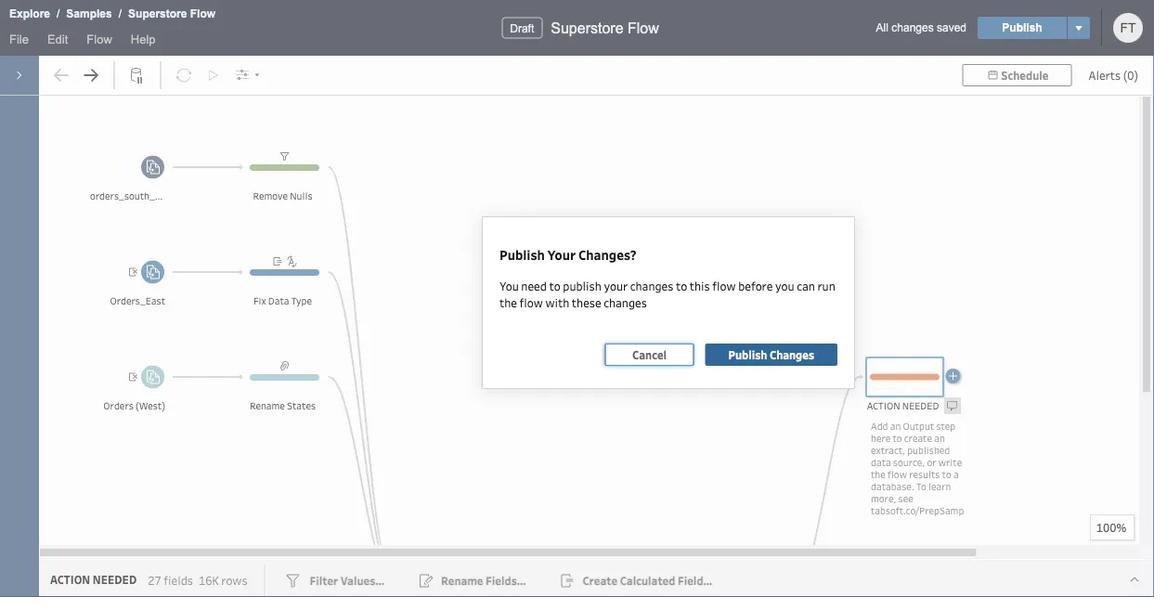 Task type: describe. For each thing, give the bounding box(es) containing it.
2 horizontal spatial flow
[[628, 20, 659, 36]]

publish changes dialog
[[483, 217, 854, 388]]

27 fields 16k rows
[[148, 573, 248, 588]]

ft button
[[1114, 13, 1143, 43]]

changes
[[770, 347, 814, 362]]

see
[[899, 492, 914, 505]]

publish for publish changes
[[729, 347, 768, 362]]

or
[[927, 456, 937, 469]]

1 horizontal spatial an
[[934, 431, 945, 444]]

here
[[871, 431, 891, 444]]

can
[[797, 278, 815, 293]]

rename
[[250, 399, 285, 412]]

0 horizontal spatial action needed
[[50, 572, 137, 587]]

write
[[939, 456, 962, 469]]

alerts
[[1089, 67, 1121, 83]]

source,
[[893, 456, 925, 469]]

rows
[[221, 573, 248, 588]]

published
[[908, 443, 950, 456]]

edit button
[[38, 28, 77, 56]]

draft
[[510, 22, 534, 34]]

to up with at the left of page
[[549, 278, 561, 293]]

1 vertical spatial changes
[[630, 278, 674, 293]]

fix
[[254, 294, 266, 307]]

orders_south_2015
[[90, 189, 177, 202]]

undo image
[[47, 61, 75, 89]]

publish for publish
[[1002, 21, 1043, 34]]

1 horizontal spatial superstore
[[551, 20, 624, 36]]

edit
[[47, 32, 68, 46]]

schedule
[[1002, 68, 1049, 83]]

you need to publish your changes to this flow before you can run the flow with these changes
[[500, 278, 838, 310]]

to left 'this'
[[676, 278, 687, 293]]

publish changes button
[[705, 344, 838, 366]]

this
[[690, 278, 710, 293]]

orders_east
[[110, 294, 165, 307]]

database.
[[871, 480, 915, 493]]

publish your changes?
[[500, 246, 637, 263]]

2 / from the left
[[119, 7, 122, 20]]

cancel button
[[605, 344, 694, 366]]

samples link
[[65, 5, 113, 23]]

data
[[871, 456, 891, 469]]

before
[[738, 278, 773, 293]]

27
[[148, 573, 161, 588]]

orders
[[103, 399, 134, 412]]

create
[[904, 431, 932, 444]]

to
[[917, 480, 927, 493]]

superstore flow
[[551, 20, 659, 36]]

all
[[876, 21, 889, 34]]

to right here
[[893, 431, 902, 444]]

help
[[131, 32, 156, 46]]

file button
[[0, 28, 38, 56]]

remove nulls
[[253, 189, 313, 202]]

1 vertical spatial action
[[50, 572, 90, 587]]



Task type: locate. For each thing, give the bounding box(es) containing it.
0 vertical spatial action needed
[[867, 399, 939, 412]]

0 vertical spatial changes
[[892, 21, 934, 34]]

learn
[[929, 480, 951, 493]]

the
[[500, 295, 517, 310], [871, 468, 886, 481]]

step
[[936, 419, 956, 432]]

publish changes
[[729, 347, 814, 362]]

you
[[775, 278, 795, 293]]

explore / samples / superstore flow
[[9, 7, 216, 20]]

flow
[[713, 278, 736, 293], [520, 295, 543, 310], [888, 468, 907, 481]]

action
[[867, 399, 901, 412], [50, 572, 90, 587]]

states
[[287, 399, 316, 412]]

the down "you"
[[500, 295, 517, 310]]

data
[[268, 294, 289, 307]]

the inside add an output step here to create an extract, published data source, or write the flow results to a database. to learn more, see tabsoft.co/prepsamp
[[871, 468, 886, 481]]

output
[[903, 419, 934, 432]]

saved
[[937, 21, 967, 34]]

16k
[[199, 573, 219, 588]]

1 horizontal spatial publish
[[729, 347, 768, 362]]

0 vertical spatial needed
[[903, 399, 939, 412]]

flow inside add an output step here to create an extract, published data source, or write the flow results to a database. to learn more, see tabsoft.co/prepsamp
[[888, 468, 907, 481]]

type
[[291, 294, 312, 307]]

1 vertical spatial publish
[[500, 246, 545, 263]]

file
[[9, 32, 29, 46]]

results
[[909, 468, 940, 481]]

extract,
[[871, 443, 906, 456]]

publish left changes
[[729, 347, 768, 362]]

rename states
[[250, 399, 316, 412]]

the inside you need to publish your changes to this flow before you can run the flow with these changes
[[500, 295, 517, 310]]

2 horizontal spatial publish
[[1002, 21, 1043, 34]]

publish up schedule
[[1002, 21, 1043, 34]]

alerts (0)
[[1089, 67, 1139, 83]]

0 vertical spatial flow
[[713, 278, 736, 293]]

/
[[57, 7, 60, 20], [119, 7, 122, 20]]

changes right your
[[630, 278, 674, 293]]

your
[[604, 278, 628, 293]]

an
[[890, 419, 901, 432], [934, 431, 945, 444]]

1 horizontal spatial action needed
[[867, 399, 939, 412]]

1 vertical spatial the
[[871, 468, 886, 481]]

more,
[[871, 492, 897, 505]]

fix data type
[[254, 294, 312, 307]]

explore link
[[8, 5, 51, 23]]

0 vertical spatial the
[[500, 295, 517, 310]]

0 vertical spatial publish
[[1002, 21, 1043, 34]]

run
[[818, 278, 836, 293]]

needed up output
[[903, 399, 939, 412]]

add an output step to run the flow image
[[200, 61, 228, 89]]

0 horizontal spatial needed
[[93, 572, 137, 587]]

flow up see
[[888, 468, 907, 481]]

superstore right draft
[[551, 20, 624, 36]]

needed left the 27
[[93, 572, 137, 587]]

tabsoft.co/prepsamp
[[871, 504, 964, 517]]

action needed up output
[[867, 399, 939, 412]]

0 horizontal spatial flow
[[87, 32, 112, 46]]

1 vertical spatial needed
[[93, 572, 137, 587]]

(west)
[[136, 399, 165, 412]]

an right create
[[934, 431, 945, 444]]

flow inside popup button
[[87, 32, 112, 46]]

action needed
[[867, 399, 939, 412], [50, 572, 137, 587]]

explore
[[9, 7, 50, 20]]

publish up need in the top left of the page
[[500, 246, 545, 263]]

flow right 'this'
[[713, 278, 736, 293]]

publish button
[[978, 17, 1067, 39]]

these
[[572, 295, 601, 310]]

changes down your
[[604, 295, 647, 310]]

you
[[500, 278, 519, 293]]

all changes saved
[[876, 21, 967, 34]]

action left the 27
[[50, 572, 90, 587]]

orders (west)
[[103, 399, 165, 412]]

1 / from the left
[[57, 7, 60, 20]]

2 horizontal spatial flow
[[888, 468, 907, 481]]

changes?
[[579, 246, 637, 263]]

action up add
[[867, 399, 901, 412]]

superstore
[[128, 7, 187, 20], [551, 20, 624, 36]]

to
[[549, 278, 561, 293], [676, 278, 687, 293], [893, 431, 902, 444], [942, 468, 952, 481]]

add
[[871, 419, 888, 432]]

cancel
[[633, 347, 667, 362]]

publish for publish your changes?
[[500, 246, 545, 263]]

0 horizontal spatial action
[[50, 572, 90, 587]]

1 horizontal spatial needed
[[903, 399, 939, 412]]

your
[[548, 246, 576, 263]]

flow
[[190, 7, 216, 20], [628, 20, 659, 36], [87, 32, 112, 46]]

0 horizontal spatial flow
[[520, 295, 543, 310]]

samples
[[66, 7, 112, 20]]

flow down need in the top left of the page
[[520, 295, 543, 310]]

schedule button
[[962, 64, 1072, 86]]

0 horizontal spatial an
[[890, 419, 901, 432]]

help button
[[121, 28, 165, 56]]

changes right all
[[892, 21, 934, 34]]

nulls
[[290, 189, 313, 202]]

with
[[546, 295, 570, 310]]

1 vertical spatial action needed
[[50, 572, 137, 587]]

1 horizontal spatial flow
[[713, 278, 736, 293]]

changes
[[892, 21, 934, 34], [630, 278, 674, 293], [604, 295, 647, 310]]

an right add
[[890, 419, 901, 432]]

2 vertical spatial flow
[[888, 468, 907, 481]]

to left a
[[942, 468, 952, 481]]

flow button
[[77, 28, 121, 56]]

2 vertical spatial publish
[[729, 347, 768, 362]]

publish
[[563, 278, 602, 293]]

a
[[954, 468, 959, 481]]

1 vertical spatial flow
[[520, 295, 543, 310]]

ft
[[1120, 20, 1136, 35]]

the up "more,"
[[871, 468, 886, 481]]

0 vertical spatial action
[[867, 399, 901, 412]]

superstore up help
[[128, 7, 187, 20]]

1 horizontal spatial action
[[867, 399, 901, 412]]

publish
[[1002, 21, 1043, 34], [500, 246, 545, 263], [729, 347, 768, 362]]

remove
[[253, 189, 288, 202]]

0 horizontal spatial publish
[[500, 246, 545, 263]]

fields
[[164, 573, 193, 588]]

/ up edit
[[57, 7, 60, 20]]

0 horizontal spatial superstore
[[128, 7, 187, 20]]

1 horizontal spatial /
[[119, 7, 122, 20]]

add an output step here to create an extract, published data source, or write the flow results to a database. to learn more, see tabsoft.co/prepsamp
[[871, 419, 964, 517]]

no refreshes available image
[[170, 61, 198, 89]]

(0)
[[1123, 67, 1139, 83]]

0 horizontal spatial the
[[500, 295, 517, 310]]

2 vertical spatial changes
[[604, 295, 647, 310]]

1 horizontal spatial the
[[871, 468, 886, 481]]

action needed left the 27
[[50, 572, 137, 587]]

superstore flow link
[[127, 5, 216, 23]]

0 horizontal spatial /
[[57, 7, 60, 20]]

need
[[521, 278, 547, 293]]

/ right samples
[[119, 7, 122, 20]]

needed
[[903, 399, 939, 412], [93, 572, 137, 587]]

1 horizontal spatial flow
[[190, 7, 216, 20]]



Task type: vqa. For each thing, say whether or not it's contained in the screenshot.
Help popup button
yes



